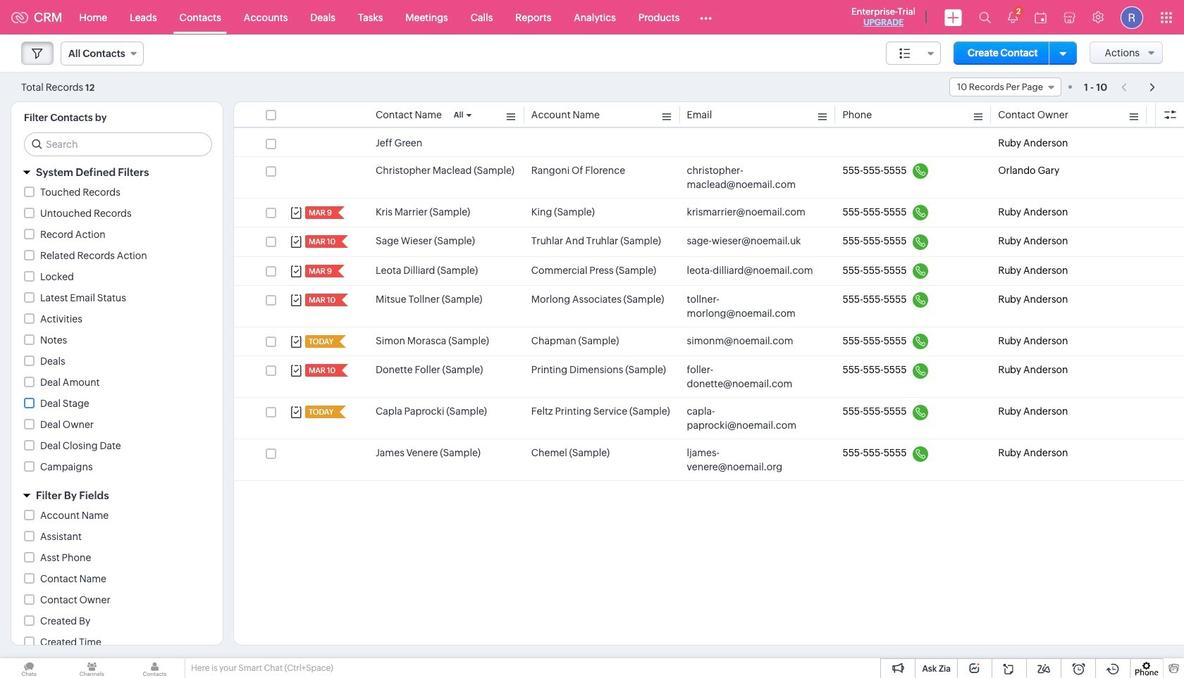 Task type: describe. For each thing, give the bounding box(es) containing it.
size image
[[899, 47, 911, 60]]

Search text field
[[25, 133, 211, 156]]

profile element
[[1112, 0, 1152, 34]]

Other Modules field
[[691, 6, 721, 29]]

calendar image
[[1035, 12, 1047, 23]]

search element
[[971, 0, 999, 35]]

channels image
[[63, 659, 121, 679]]

logo image
[[11, 12, 28, 23]]

create menu image
[[944, 9, 962, 26]]



Task type: locate. For each thing, give the bounding box(es) containing it.
signals element
[[999, 0, 1026, 35]]

none field size
[[886, 42, 941, 65]]

profile image
[[1121, 6, 1143, 29]]

search image
[[979, 11, 991, 23]]

row group
[[234, 130, 1184, 482]]

None field
[[61, 42, 144, 66], [886, 42, 941, 65], [949, 78, 1061, 97], [61, 42, 144, 66], [949, 78, 1061, 97]]

create menu element
[[936, 0, 971, 34]]

chats image
[[0, 659, 58, 679]]

contacts image
[[126, 659, 184, 679]]



